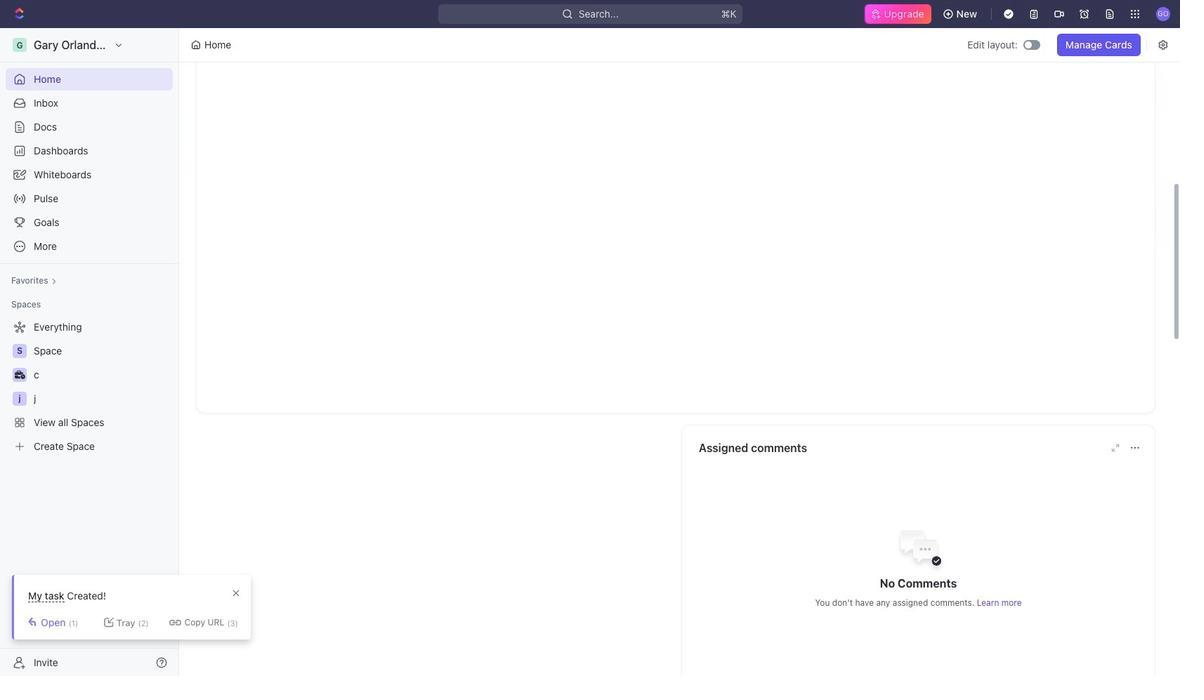 Task type: vqa. For each thing, say whether or not it's contained in the screenshot.
J, , element
yes



Task type: locate. For each thing, give the bounding box(es) containing it.
j, , element
[[13, 392, 27, 406]]

gary orlando's workspace, , element
[[13, 38, 27, 52]]

tree
[[6, 316, 173, 458]]

space, , element
[[13, 344, 27, 358]]



Task type: describe. For each thing, give the bounding box(es) containing it.
business time image
[[14, 371, 25, 379]]

tree inside sidebar navigation
[[6, 316, 173, 458]]

sidebar navigation
[[0, 28, 182, 676]]



